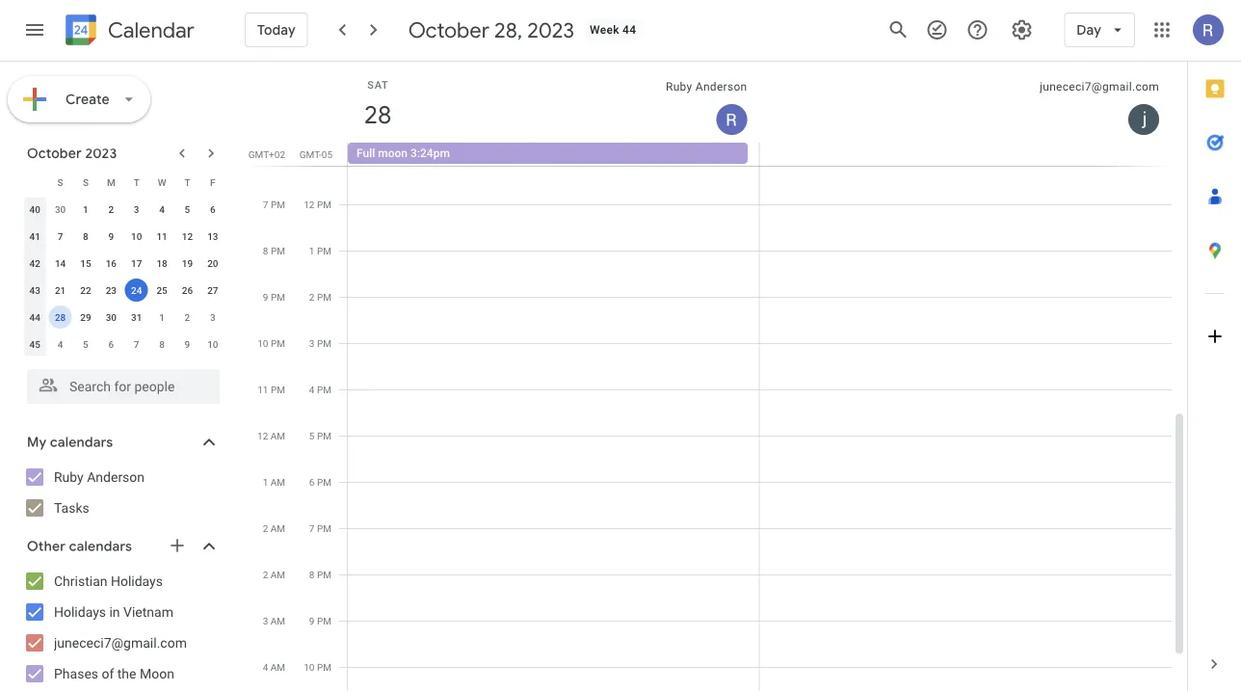 Task type: locate. For each thing, give the bounding box(es) containing it.
0 horizontal spatial 30
[[55, 203, 66, 215]]

s up september 30 element
[[57, 176, 63, 188]]

1 row from the top
[[22, 169, 226, 196]]

18 element
[[150, 252, 174, 275]]

4 row from the top
[[22, 250, 226, 277]]

12 pm
[[304, 199, 332, 210]]

11 for 11 pm
[[258, 384, 269, 395]]

holidays up vietnam at the left of page
[[111, 573, 163, 589]]

calendars inside dropdown button
[[69, 538, 132, 555]]

november 9 element
[[176, 333, 199, 356]]

0 vertical spatial holidays
[[111, 573, 163, 589]]

30
[[55, 203, 66, 215], [106, 311, 117, 323]]

october left 28,
[[409, 16, 490, 43]]

anderson inside 28 column header
[[696, 80, 748, 94]]

40
[[29, 203, 40, 215]]

8 pm down 6 pm
[[309, 569, 332, 580]]

30 inside 30 element
[[106, 311, 117, 323]]

other calendars list
[[4, 566, 239, 692]]

28 down sat
[[363, 99, 391, 131]]

13
[[207, 230, 218, 242]]

2 am up 3 am at the left
[[263, 569, 285, 580]]

12 down 11 pm on the left bottom of the page
[[257, 430, 268, 442]]

1 for november 1 element
[[159, 311, 165, 323]]

None search field
[[0, 362, 239, 404]]

5 inside 28 grid
[[309, 430, 315, 442]]

1 vertical spatial junececi7@gmail.com
[[54, 635, 187, 651]]

anderson
[[696, 80, 748, 94], [87, 469, 145, 485]]

2023
[[528, 16, 575, 43], [85, 145, 117, 162]]

november 3 element
[[201, 306, 224, 329]]

0 horizontal spatial 44
[[29, 311, 40, 323]]

7 pm
[[263, 199, 285, 210], [309, 523, 332, 534]]

2 row from the top
[[22, 196, 226, 223]]

2 t from the left
[[185, 176, 190, 188]]

1 pm
[[309, 245, 332, 256]]

1 vertical spatial october
[[27, 145, 82, 162]]

0 vertical spatial ruby anderson
[[666, 80, 748, 94]]

0 vertical spatial 10 pm
[[258, 337, 285, 349]]

1 horizontal spatial 8 pm
[[309, 569, 332, 580]]

4 right 11 pm on the left bottom of the page
[[309, 384, 315, 395]]

2 am
[[263, 523, 285, 534], [263, 569, 285, 580]]

1 down 12 am
[[263, 476, 268, 488]]

0 horizontal spatial 10 pm
[[258, 337, 285, 349]]

holidays
[[111, 573, 163, 589], [54, 604, 106, 620]]

t right w
[[185, 176, 190, 188]]

october 2023 grid
[[18, 169, 226, 358]]

2 horizontal spatial 5
[[309, 430, 315, 442]]

7 row from the top
[[22, 331, 226, 358]]

1 horizontal spatial 5
[[185, 203, 190, 215]]

12 inside october 2023 grid
[[182, 230, 193, 242]]

28 left 29
[[55, 311, 66, 323]]

44 right 'week'
[[623, 23, 637, 37]]

0 vertical spatial ruby
[[666, 80, 693, 94]]

0 vertical spatial 2 am
[[263, 523, 285, 534]]

my calendars list
[[4, 462, 239, 524]]

12
[[304, 199, 315, 210], [182, 230, 193, 242], [257, 430, 268, 442]]

28 cell
[[48, 304, 73, 331]]

2023 up m
[[85, 145, 117, 162]]

0 horizontal spatial october
[[27, 145, 82, 162]]

junececi7@gmail.com down "in"
[[54, 635, 187, 651]]

junececi7@gmail.com down the day dropdown button
[[1041, 80, 1160, 94]]

1 right september 30 element
[[83, 203, 89, 215]]

ruby anderson
[[666, 80, 748, 94], [54, 469, 145, 485]]

1 horizontal spatial 28
[[363, 99, 391, 131]]

1 horizontal spatial 6
[[210, 203, 216, 215]]

0 vertical spatial 2023
[[528, 16, 575, 43]]

9 right 3 am at the left
[[309, 615, 315, 627]]

1 vertical spatial 2023
[[85, 145, 117, 162]]

30 right 40
[[55, 203, 66, 215]]

calendars up christian holidays
[[69, 538, 132, 555]]

42
[[29, 257, 40, 269]]

calendars for my calendars
[[50, 434, 113, 451]]

1 vertical spatial 12
[[182, 230, 193, 242]]

0 horizontal spatial 12
[[182, 230, 193, 242]]

1 vertical spatial calendars
[[69, 538, 132, 555]]

9 pm right 3 am at the left
[[309, 615, 332, 627]]

0 vertical spatial anderson
[[696, 80, 748, 94]]

3 for 3 pm
[[309, 337, 315, 349]]

7 pm down 6 pm
[[309, 523, 332, 534]]

26
[[182, 284, 193, 296]]

1 vertical spatial 8 pm
[[309, 569, 332, 580]]

1 vertical spatial 44
[[29, 311, 40, 323]]

0 horizontal spatial ruby anderson
[[54, 469, 145, 485]]

my
[[27, 434, 47, 451]]

1 horizontal spatial ruby
[[666, 80, 693, 94]]

2 vertical spatial 5
[[309, 430, 315, 442]]

6 right 1 am
[[309, 476, 315, 488]]

am
[[271, 430, 285, 442], [271, 476, 285, 488], [271, 523, 285, 534], [271, 569, 285, 580], [271, 615, 285, 627], [271, 661, 285, 673]]

1 horizontal spatial junececi7@gmail.com
[[1041, 80, 1160, 94]]

1 horizontal spatial ruby anderson
[[666, 80, 748, 94]]

1 vertical spatial 6
[[108, 338, 114, 350]]

30 inside september 30 element
[[55, 203, 66, 215]]

anderson inside my calendars list
[[87, 469, 145, 485]]

0 horizontal spatial ruby
[[54, 469, 84, 485]]

0 horizontal spatial 28
[[55, 311, 66, 323]]

november 5 element
[[74, 333, 97, 356]]

6 up 13 element at the top of the page
[[210, 203, 216, 215]]

9 pm
[[263, 291, 285, 303], [309, 615, 332, 627]]

19
[[182, 257, 193, 269]]

30 right 29 element
[[106, 311, 117, 323]]

1 horizontal spatial october
[[409, 16, 490, 43]]

4
[[159, 203, 165, 215], [58, 338, 63, 350], [309, 384, 315, 395], [263, 661, 268, 673]]

8 pm
[[263, 245, 285, 256], [309, 569, 332, 580]]

other calendars
[[27, 538, 132, 555]]

1 vertical spatial 2 am
[[263, 569, 285, 580]]

30 for 30 element on the left of the page
[[106, 311, 117, 323]]

3 down '2 pm'
[[309, 337, 315, 349]]

8
[[83, 230, 89, 242], [263, 245, 269, 256], [159, 338, 165, 350], [309, 569, 315, 580]]

row containing 40
[[22, 196, 226, 223]]

2 2 am from the top
[[263, 569, 285, 580]]

5 left november 6 element
[[83, 338, 89, 350]]

8 pm left 1 pm
[[263, 245, 285, 256]]

row containing 41
[[22, 223, 226, 250]]

row
[[22, 169, 226, 196], [22, 196, 226, 223], [22, 223, 226, 250], [22, 250, 226, 277], [22, 277, 226, 304], [22, 304, 226, 331], [22, 331, 226, 358]]

1 vertical spatial ruby anderson
[[54, 469, 145, 485]]

6 for november 6 element
[[108, 338, 114, 350]]

0 vertical spatial 30
[[55, 203, 66, 215]]

2
[[108, 203, 114, 215], [309, 291, 315, 303], [185, 311, 190, 323], [263, 523, 268, 534], [263, 569, 268, 580]]

6 pm
[[309, 476, 332, 488]]

0 vertical spatial calendars
[[50, 434, 113, 451]]

0 vertical spatial 6
[[210, 203, 216, 215]]

4 left november 5 element
[[58, 338, 63, 350]]

44 left 28 cell
[[29, 311, 40, 323]]

calendars right "my"
[[50, 434, 113, 451]]

5 up 12 element
[[185, 203, 190, 215]]

1 horizontal spatial 9 pm
[[309, 615, 332, 627]]

2 vertical spatial 12
[[257, 430, 268, 442]]

28 column header
[[348, 62, 760, 143]]

ruby inside my calendars list
[[54, 469, 84, 485]]

6 row from the top
[[22, 304, 226, 331]]

0 horizontal spatial anderson
[[87, 469, 145, 485]]

5 right 12 am
[[309, 430, 315, 442]]

7 right november 6 element
[[134, 338, 139, 350]]

tasks
[[54, 500, 89, 516]]

7 pm left 12 pm
[[263, 199, 285, 210]]

junececi7@gmail.com inside other calendars list
[[54, 635, 187, 651]]

1 horizontal spatial 30
[[106, 311, 117, 323]]

27
[[207, 284, 218, 296]]

11 up 12 am
[[258, 384, 269, 395]]

6 am from the top
[[271, 661, 285, 673]]

4 down 3 am at the left
[[263, 661, 268, 673]]

0 horizontal spatial 6
[[108, 338, 114, 350]]

11 inside 11 element
[[157, 230, 168, 242]]

0 vertical spatial 44
[[623, 23, 637, 37]]

28 grid
[[247, 62, 1188, 692]]

0 horizontal spatial 2023
[[85, 145, 117, 162]]

2 horizontal spatial 6
[[309, 476, 315, 488]]

1 horizontal spatial anderson
[[696, 80, 748, 94]]

1 horizontal spatial holidays
[[111, 573, 163, 589]]

0 vertical spatial 28
[[363, 99, 391, 131]]

7 down 6 pm
[[309, 523, 315, 534]]

12 am
[[257, 430, 285, 442]]

8 right 20 element
[[263, 245, 269, 256]]

1 horizontal spatial 44
[[623, 23, 637, 37]]

11
[[157, 230, 168, 242], [258, 384, 269, 395]]

gmt-
[[300, 148, 322, 160]]

10
[[131, 230, 142, 242], [258, 337, 269, 349], [207, 338, 218, 350], [304, 661, 315, 673]]

0 vertical spatial october
[[409, 16, 490, 43]]

settings menu image
[[1011, 18, 1034, 41]]

7
[[263, 199, 269, 210], [58, 230, 63, 242], [134, 338, 139, 350], [309, 523, 315, 534]]

25
[[157, 284, 168, 296]]

w
[[158, 176, 166, 188]]

3 for 3 am
[[263, 615, 268, 627]]

5 for 5 pm
[[309, 430, 315, 442]]

row group containing 40
[[22, 196, 226, 358]]

1 horizontal spatial s
[[83, 176, 89, 188]]

november 8 element
[[150, 333, 174, 356]]

1 vertical spatial anderson
[[87, 469, 145, 485]]

8 down 6 pm
[[309, 569, 315, 580]]

full moon 3:24pm row
[[339, 143, 1188, 166]]

9
[[108, 230, 114, 242], [263, 291, 269, 303], [185, 338, 190, 350], [309, 615, 315, 627]]

0 vertical spatial 11
[[157, 230, 168, 242]]

ruby anderson down my calendars dropdown button
[[54, 469, 145, 485]]

30 for september 30 element
[[55, 203, 66, 215]]

1 vertical spatial ruby
[[54, 469, 84, 485]]

t
[[134, 176, 140, 188], [185, 176, 190, 188]]

1 horizontal spatial 12
[[257, 430, 268, 442]]

1 vertical spatial 30
[[106, 311, 117, 323]]

6 right november 5 element
[[108, 338, 114, 350]]

october for october 2023
[[27, 145, 82, 162]]

october 28, 2023
[[409, 16, 575, 43]]

3
[[134, 203, 139, 215], [210, 311, 216, 323], [309, 337, 315, 349], [263, 615, 268, 627]]

f
[[210, 176, 216, 188]]

1 for 1 pm
[[309, 245, 315, 256]]

4 inside november 4 element
[[58, 338, 63, 350]]

2 up 3 am at the left
[[263, 569, 268, 580]]

11 for 11
[[157, 230, 168, 242]]

9 left the "10" element
[[108, 230, 114, 242]]

5
[[185, 203, 190, 215], [83, 338, 89, 350], [309, 430, 315, 442]]

junececi7@gmail.com inside 28 grid
[[1041, 80, 1160, 94]]

1
[[83, 203, 89, 215], [309, 245, 315, 256], [159, 311, 165, 323], [263, 476, 268, 488]]

0 vertical spatial junececi7@gmail.com
[[1041, 80, 1160, 94]]

november 1 element
[[150, 306, 174, 329]]

12 up 1 pm
[[304, 199, 315, 210]]

28 inside "element"
[[55, 311, 66, 323]]

s left m
[[83, 176, 89, 188]]

4 for november 4 element on the left of the page
[[58, 338, 63, 350]]

0 horizontal spatial 11
[[157, 230, 168, 242]]

0 vertical spatial 7 pm
[[263, 199, 285, 210]]

am down 3 am at the left
[[271, 661, 285, 673]]

2 horizontal spatial 12
[[304, 199, 315, 210]]

0 vertical spatial 5
[[185, 203, 190, 215]]

october for october 28, 2023
[[409, 16, 490, 43]]

1 horizontal spatial 11
[[258, 384, 269, 395]]

23 element
[[100, 279, 123, 302]]

am left "5 pm" on the bottom left of page
[[271, 430, 285, 442]]

10 pm
[[258, 337, 285, 349], [304, 661, 332, 673]]

1 am
[[263, 476, 285, 488]]

3 up 4 am
[[263, 615, 268, 627]]

am up 3 am at the left
[[271, 569, 285, 580]]

november 6 element
[[100, 333, 123, 356]]

calendar
[[108, 17, 195, 44]]

1 right the 31 element
[[159, 311, 165, 323]]

10 pm up 11 pm on the left bottom of the page
[[258, 337, 285, 349]]

0 vertical spatial 12
[[304, 199, 315, 210]]

ruby anderson inside 28 column header
[[666, 80, 748, 94]]

1 horizontal spatial t
[[185, 176, 190, 188]]

28 element
[[49, 306, 72, 329]]

5 row from the top
[[22, 277, 226, 304]]

0 vertical spatial 8 pm
[[263, 245, 285, 256]]

october up september 30 element
[[27, 145, 82, 162]]

create button
[[8, 76, 150, 122]]

1 vertical spatial 10 pm
[[304, 661, 332, 673]]

pm
[[271, 199, 285, 210], [317, 199, 332, 210], [271, 245, 285, 256], [317, 245, 332, 256], [271, 291, 285, 303], [317, 291, 332, 303], [271, 337, 285, 349], [317, 337, 332, 349], [271, 384, 285, 395], [317, 384, 332, 395], [317, 430, 332, 442], [317, 476, 332, 488], [317, 523, 332, 534], [317, 569, 332, 580], [317, 615, 332, 627], [317, 661, 332, 673]]

junececi7@gmail.com
[[1041, 80, 1160, 94], [54, 635, 187, 651]]

row containing 44
[[22, 304, 226, 331]]

24
[[131, 284, 142, 296]]

20 element
[[201, 252, 224, 275]]

0 horizontal spatial t
[[134, 176, 140, 188]]

0 horizontal spatial s
[[57, 176, 63, 188]]

christian holidays
[[54, 573, 163, 589]]

12 for 12
[[182, 230, 193, 242]]

1 down 12 pm
[[309, 245, 315, 256]]

am up 4 am
[[271, 615, 285, 627]]

6 inside 28 grid
[[309, 476, 315, 488]]

11 inside 28 grid
[[258, 384, 269, 395]]

calendars inside dropdown button
[[50, 434, 113, 451]]

2 vertical spatial 6
[[309, 476, 315, 488]]

saturday, october 28 element
[[356, 93, 400, 137]]

ruby anderson up the full moon 3:24pm 'row'
[[666, 80, 748, 94]]

11 right the "10" element
[[157, 230, 168, 242]]

full moon 3:24pm
[[357, 147, 450, 160]]

31 element
[[125, 306, 148, 329]]

october
[[409, 16, 490, 43], [27, 145, 82, 162]]

christian
[[54, 573, 108, 589]]

12 right 11 element
[[182, 230, 193, 242]]

calendar element
[[62, 11, 195, 53]]

1 vertical spatial 11
[[258, 384, 269, 395]]

9 pm left '2 pm'
[[263, 291, 285, 303]]

6 inside november 6 element
[[108, 338, 114, 350]]

3 pm
[[309, 337, 332, 349]]

10 pm right 4 am
[[304, 661, 332, 673]]

row group inside october 2023 grid
[[22, 196, 226, 358]]

am down 1 am
[[271, 523, 285, 534]]

Search for people text field
[[39, 369, 208, 404]]

t right m
[[134, 176, 140, 188]]

1 vertical spatial 7 pm
[[309, 523, 332, 534]]

2 left november 3 element
[[185, 311, 190, 323]]

3 inside november 3 element
[[210, 311, 216, 323]]

1 vertical spatial 28
[[55, 311, 66, 323]]

2023 right 28,
[[528, 16, 575, 43]]

10 right november 9 element
[[207, 338, 218, 350]]

tab list
[[1189, 62, 1242, 637]]

gmt+02
[[249, 148, 285, 160]]

31
[[131, 311, 142, 323]]

0 horizontal spatial 5
[[83, 338, 89, 350]]

3 row from the top
[[22, 223, 226, 250]]

ruby
[[666, 80, 693, 94], [54, 469, 84, 485]]

8 up 15 element
[[83, 230, 89, 242]]

am left 6 pm
[[271, 476, 285, 488]]

26 element
[[176, 279, 199, 302]]

3 right november 2 element
[[210, 311, 216, 323]]

2 am down 1 am
[[263, 523, 285, 534]]

2 pm
[[309, 291, 332, 303]]

6
[[210, 203, 216, 215], [108, 338, 114, 350], [309, 476, 315, 488]]

anderson down my calendars dropdown button
[[87, 469, 145, 485]]

28
[[363, 99, 391, 131], [55, 311, 66, 323]]

holidays down the christian
[[54, 604, 106, 620]]

0 horizontal spatial holidays
[[54, 604, 106, 620]]

anderson up the full moon 3:24pm 'row'
[[696, 80, 748, 94]]

0 horizontal spatial junececi7@gmail.com
[[54, 635, 187, 651]]

0 horizontal spatial 9 pm
[[263, 291, 285, 303]]

44
[[623, 23, 637, 37], [29, 311, 40, 323]]

12 for 12 pm
[[304, 199, 315, 210]]

0 horizontal spatial 7 pm
[[263, 199, 285, 210]]

row group
[[22, 196, 226, 358]]

28 inside column header
[[363, 99, 391, 131]]

24, today element
[[125, 279, 148, 302]]

1 vertical spatial 5
[[83, 338, 89, 350]]



Task type: describe. For each thing, give the bounding box(es) containing it.
10 left 11 element
[[131, 230, 142, 242]]

23
[[106, 284, 117, 296]]

6 for 6 pm
[[309, 476, 315, 488]]

1 vertical spatial holidays
[[54, 604, 106, 620]]

10 right 4 am
[[304, 661, 315, 673]]

day
[[1077, 21, 1102, 39]]

14
[[55, 257, 66, 269]]

week
[[590, 23, 620, 37]]

30 element
[[100, 306, 123, 329]]

14 element
[[49, 252, 72, 275]]

week 44
[[590, 23, 637, 37]]

ruby anderson inside my calendars list
[[54, 469, 145, 485]]

8 left november 9 element
[[159, 338, 165, 350]]

13 element
[[201, 225, 224, 248]]

2 am from the top
[[271, 476, 285, 488]]

moon
[[378, 147, 408, 160]]

moon
[[140, 666, 174, 682]]

10 up 11 pm on the left bottom of the page
[[258, 337, 269, 349]]

in
[[109, 604, 120, 620]]

17 element
[[125, 252, 148, 275]]

november 4 element
[[49, 333, 72, 356]]

25 element
[[150, 279, 174, 302]]

of
[[102, 666, 114, 682]]

ruby inside 28 column header
[[666, 80, 693, 94]]

4 for 4 am
[[263, 661, 268, 673]]

5 am from the top
[[271, 615, 285, 627]]

22
[[80, 284, 91, 296]]

15
[[80, 257, 91, 269]]

27 element
[[201, 279, 224, 302]]

3 am
[[263, 615, 285, 627]]

phases
[[54, 666, 98, 682]]

sat
[[368, 79, 389, 91]]

44 inside october 2023 grid
[[29, 311, 40, 323]]

12 element
[[176, 225, 199, 248]]

holidays in vietnam
[[54, 604, 174, 620]]

add other calendars image
[[168, 536, 187, 555]]

7 right 41 in the top left of the page
[[58, 230, 63, 242]]

my calendars
[[27, 434, 113, 451]]

5 for november 5 element
[[83, 338, 89, 350]]

1 t from the left
[[134, 176, 140, 188]]

0 vertical spatial 9 pm
[[263, 291, 285, 303]]

3 am from the top
[[271, 523, 285, 534]]

full moon 3:24pm button
[[348, 143, 748, 164]]

24 cell
[[124, 277, 149, 304]]

1 horizontal spatial 10 pm
[[304, 661, 332, 673]]

1 for 1 am
[[263, 476, 268, 488]]

43
[[29, 284, 40, 296]]

sat 28
[[363, 79, 391, 131]]

1 am from the top
[[271, 430, 285, 442]]

16 element
[[100, 252, 123, 275]]

the
[[117, 666, 136, 682]]

other
[[27, 538, 66, 555]]

calendars for other calendars
[[69, 538, 132, 555]]

10 element
[[125, 225, 148, 248]]

november 7 element
[[125, 333, 148, 356]]

row containing 43
[[22, 277, 226, 304]]

2 down 1 pm
[[309, 291, 315, 303]]

3 for november 3 element
[[210, 311, 216, 323]]

4 for 4 pm
[[309, 384, 315, 395]]

4 am
[[263, 661, 285, 673]]

4 up 11 element
[[159, 203, 165, 215]]

create
[[66, 91, 110, 108]]

5 pm
[[309, 430, 332, 442]]

9 right november 8 element
[[185, 338, 190, 350]]

11 element
[[150, 225, 174, 248]]

october 2023
[[27, 145, 117, 162]]

november 10 element
[[201, 333, 224, 356]]

day button
[[1065, 7, 1136, 53]]

22 element
[[74, 279, 97, 302]]

18
[[157, 257, 168, 269]]

1 horizontal spatial 2023
[[528, 16, 575, 43]]

29 element
[[74, 306, 97, 329]]

calendar heading
[[104, 17, 195, 44]]

today button
[[245, 7, 308, 53]]

2 down 1 am
[[263, 523, 268, 534]]

3:24pm
[[411, 147, 450, 160]]

1 s from the left
[[57, 176, 63, 188]]

row containing 45
[[22, 331, 226, 358]]

17
[[131, 257, 142, 269]]

4 pm
[[309, 384, 332, 395]]

19 element
[[176, 252, 199, 275]]

november 2 element
[[176, 306, 199, 329]]

0 horizontal spatial 8 pm
[[263, 245, 285, 256]]

7 down gmt+02
[[263, 199, 269, 210]]

20
[[207, 257, 218, 269]]

row containing 42
[[22, 250, 226, 277]]

1 horizontal spatial 7 pm
[[309, 523, 332, 534]]

21
[[55, 284, 66, 296]]

05
[[322, 148, 333, 160]]

2 down m
[[108, 203, 114, 215]]

gmt-05
[[300, 148, 333, 160]]

9 right 27 element
[[263, 291, 269, 303]]

29
[[80, 311, 91, 323]]

other calendars button
[[4, 531, 239, 562]]

45
[[29, 338, 40, 350]]

my calendars button
[[4, 427, 239, 458]]

m
[[107, 176, 115, 188]]

1 2 am from the top
[[263, 523, 285, 534]]

2 s from the left
[[83, 176, 89, 188]]

12 for 12 am
[[257, 430, 268, 442]]

41
[[29, 230, 40, 242]]

1 vertical spatial 9 pm
[[309, 615, 332, 627]]

15 element
[[74, 252, 97, 275]]

phases of the moon
[[54, 666, 174, 682]]

full
[[357, 147, 375, 160]]

september 30 element
[[49, 198, 72, 221]]

21 element
[[49, 279, 72, 302]]

main drawer image
[[23, 18, 46, 41]]

vietnam
[[123, 604, 174, 620]]

3 up the "10" element
[[134, 203, 139, 215]]

row containing s
[[22, 169, 226, 196]]

4 am from the top
[[271, 569, 285, 580]]

today
[[257, 21, 296, 39]]

11 pm
[[258, 384, 285, 395]]

28,
[[495, 16, 523, 43]]

16
[[106, 257, 117, 269]]



Task type: vqa. For each thing, say whether or not it's contained in the screenshot.
the 24, today element
yes



